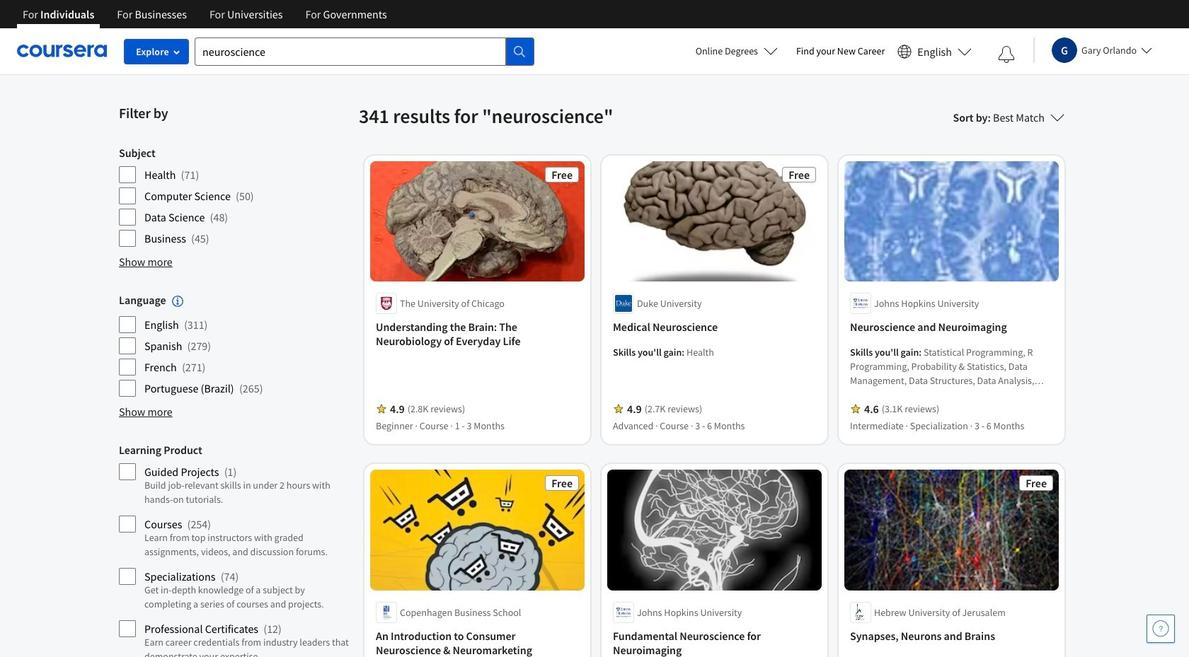 Task type: vqa. For each thing, say whether or not it's contained in the screenshot.
information about difficulty level pre-requisites. Icon
no



Task type: describe. For each thing, give the bounding box(es) containing it.
3 group from the top
[[119, 443, 351, 658]]

What do you want to learn? text field
[[195, 37, 506, 66]]

banner navigation
[[11, 0, 398, 28]]

2 group from the top
[[119, 293, 351, 398]]

information about this filter group image
[[172, 296, 183, 308]]



Task type: locate. For each thing, give the bounding box(es) containing it.
None search field
[[195, 37, 535, 66]]

2 vertical spatial group
[[119, 443, 351, 658]]

help center image
[[1153, 621, 1170, 638]]

group
[[119, 146, 351, 248], [119, 293, 351, 398], [119, 443, 351, 658]]

0 vertical spatial group
[[119, 146, 351, 248]]

1 vertical spatial group
[[119, 293, 351, 398]]

coursera image
[[17, 40, 107, 62]]

1 group from the top
[[119, 146, 351, 248]]



